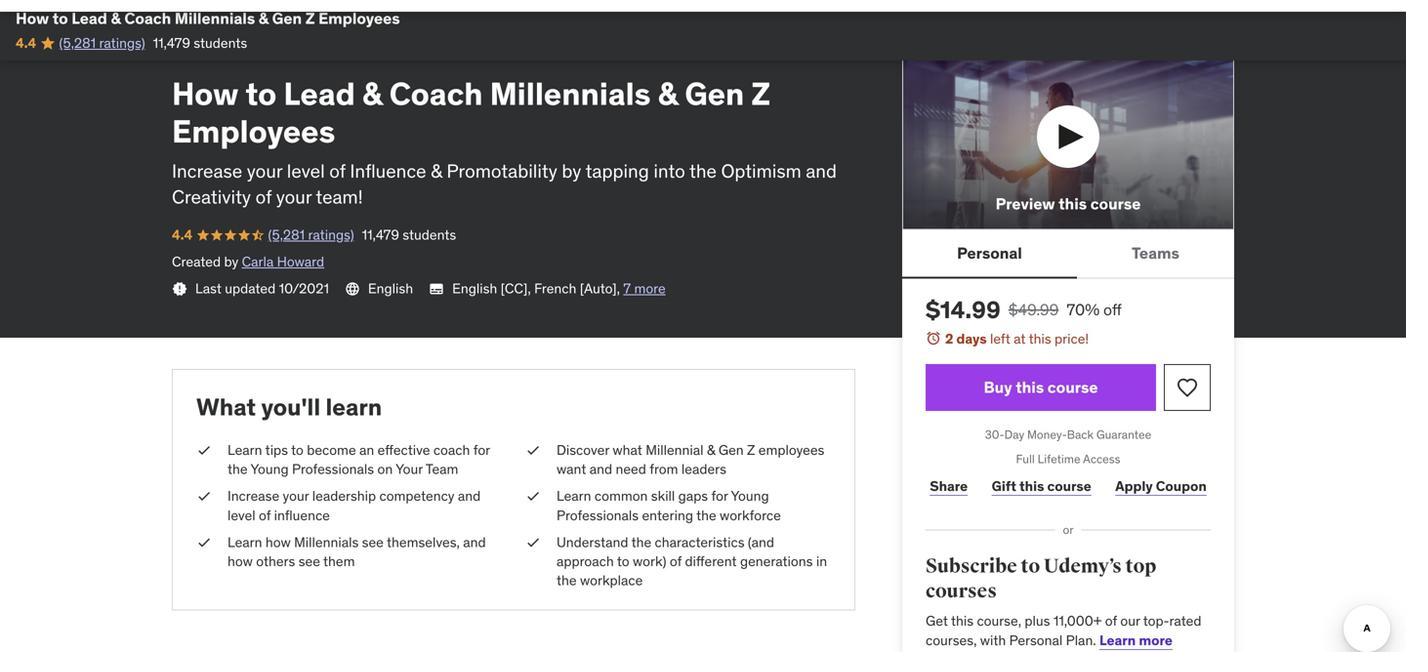 Task type: locate. For each thing, give the bounding box(es) containing it.
1 vertical spatial employees
[[172, 112, 335, 151]]

how to lead & coach millennials & gen z employees
[[16, 8, 400, 28]]

coupon
[[1156, 478, 1207, 495]]

1 vertical spatial how
[[228, 553, 253, 570]]

updated
[[225, 280, 276, 298]]

learn more
[[1100, 632, 1173, 649]]

access
[[1083, 452, 1121, 467]]

personal button
[[903, 230, 1077, 277]]

students down the how to lead & coach millennials & gen z employees at the top left of page
[[194, 34, 247, 52]]

with
[[980, 632, 1006, 649]]

course up teams
[[1091, 194, 1141, 214]]

personal for personal
[[957, 243, 1023, 263]]

1 horizontal spatial 11,479 students
[[362, 226, 456, 244]]

learn
[[228, 442, 262, 459], [557, 488, 591, 505], [228, 534, 262, 551], [1100, 632, 1136, 649]]

your inside increase your leadership competency and level of influence
[[283, 488, 309, 505]]

xsmall image
[[526, 441, 541, 460], [526, 487, 541, 506]]

coach inside how to lead & coach millennials & gen z employees increase your level of influence & promotability by tapping into the optimism and creativity of your team!
[[389, 74, 483, 113]]

1 horizontal spatial professionals
[[557, 507, 639, 524]]

0 vertical spatial for
[[473, 442, 490, 459]]

personal
[[172, 42, 229, 60], [957, 243, 1023, 263], [1010, 632, 1063, 649]]

0 vertical spatial how
[[16, 8, 49, 28]]

0 horizontal spatial how
[[228, 553, 253, 570]]

personal down preview
[[957, 243, 1023, 263]]

by
[[562, 159, 582, 182], [224, 253, 239, 271]]

2 days left at this price!
[[946, 330, 1089, 348]]

subscribe
[[926, 555, 1018, 579]]

&
[[111, 8, 121, 28], [259, 8, 269, 28], [362, 74, 382, 113], [658, 74, 678, 113], [431, 159, 442, 182], [707, 442, 715, 459]]

gen up development
[[272, 8, 302, 28]]

the inside learn common skill gaps for young professionals entering the workforce
[[697, 507, 717, 524]]

,
[[617, 280, 620, 298]]

this inside 'button'
[[1016, 377, 1044, 397]]

11,479
[[153, 34, 190, 52], [362, 226, 399, 244]]

ratings) down team!
[[308, 226, 354, 244]]

gen for how to lead & coach millennials & gen z employees
[[272, 8, 302, 28]]

optimism
[[721, 159, 802, 182]]

how for how to lead & coach millennials & gen z employees
[[16, 8, 49, 28]]

xsmall image left discover
[[526, 441, 541, 460]]

course up back at bottom
[[1048, 377, 1098, 397]]

learn inside learn common skill gaps for young professionals entering the workforce
[[557, 488, 591, 505]]

1 vertical spatial level
[[228, 507, 256, 524]]

english right "course language" icon
[[368, 280, 413, 298]]

gen inside discover what millennial & gen z employees want and need from leaders
[[719, 442, 744, 459]]

coach for how to lead & coach millennials & gen z employees
[[124, 8, 171, 28]]

0 horizontal spatial 11,479 students
[[153, 34, 247, 52]]

1 vertical spatial xsmall image
[[526, 487, 541, 506]]

1 vertical spatial coach
[[389, 74, 483, 113]]

1 xsmall image from the top
[[526, 441, 541, 460]]

young inside learn tips to become an effective coach for the young professionals on your team
[[251, 461, 289, 478]]

1 horizontal spatial for
[[712, 488, 728, 505]]

0 vertical spatial employees
[[319, 8, 400, 28]]

see left the "them"
[[299, 553, 320, 570]]

professionals
[[292, 461, 374, 478], [557, 507, 639, 524]]

this
[[1059, 194, 1087, 214], [1029, 330, 1052, 348], [1016, 377, 1044, 397], [1020, 478, 1045, 495], [951, 613, 974, 630]]

millennials inside learn how millennials see themselves, and how others see them
[[294, 534, 359, 551]]

2 vertical spatial personal
[[1010, 632, 1063, 649]]

english right closed captions image
[[452, 280, 497, 298]]

1 english from the left
[[368, 280, 413, 298]]

z inside how to lead & coach millennials & gen z employees increase your level of influence & promotability by tapping into the optimism and creativity of your team!
[[752, 74, 771, 113]]

coach
[[124, 8, 171, 28], [389, 74, 483, 113]]

2 vertical spatial millennials
[[294, 534, 359, 551]]

xsmall image for learn tips to become an effective coach for the young professionals on your team
[[196, 441, 212, 460]]

apply
[[1116, 478, 1153, 495]]

1 horizontal spatial ratings)
[[308, 226, 354, 244]]

employees up development
[[319, 8, 400, 28]]

workplace
[[580, 572, 643, 590]]

1 horizontal spatial by
[[562, 159, 582, 182]]

xsmall image
[[172, 281, 188, 297], [196, 441, 212, 460], [196, 487, 212, 506], [196, 533, 212, 552], [526, 533, 541, 552]]

learn up the others
[[228, 534, 262, 551]]

11,479 students
[[153, 34, 247, 52], [362, 226, 456, 244]]

0 horizontal spatial for
[[473, 442, 490, 459]]

and inside discover what millennial & gen z employees want and need from leaders
[[590, 461, 613, 478]]

personal down the how to lead & coach millennials & gen z employees at the top left of page
[[172, 42, 229, 60]]

gen inside how to lead & coach millennials & gen z employees increase your level of influence & promotability by tapping into the optimism and creativity of your team!
[[685, 74, 745, 113]]

professionals inside learn tips to become an effective coach for the young professionals on your team
[[292, 461, 374, 478]]

1 vertical spatial young
[[731, 488, 769, 505]]

this right buy on the bottom of the page
[[1016, 377, 1044, 397]]

1 vertical spatial ratings)
[[308, 226, 354, 244]]

$14.99
[[926, 295, 1001, 325]]

preview this course
[[996, 194, 1141, 214]]

0 vertical spatial increase
[[172, 159, 242, 182]]

gift this course link
[[988, 468, 1096, 507]]

2 vertical spatial course
[[1048, 478, 1092, 495]]

0 horizontal spatial students
[[194, 34, 247, 52]]

your left team!
[[276, 185, 312, 208]]

70%
[[1067, 300, 1100, 320]]

learn down want
[[557, 488, 591, 505]]

for inside learn common skill gaps for young professionals entering the workforce
[[712, 488, 728, 505]]

by left carla
[[224, 253, 239, 271]]

0 vertical spatial level
[[287, 159, 325, 182]]

and right themselves, on the bottom left of page
[[463, 534, 486, 551]]

from
[[650, 461, 678, 478]]

level up team!
[[287, 159, 325, 182]]

workforce
[[720, 507, 781, 524]]

of
[[329, 159, 346, 182], [256, 185, 272, 208], [259, 507, 271, 524], [670, 553, 682, 570], [1106, 613, 1117, 630]]

course,
[[977, 613, 1022, 630]]

0 vertical spatial (5,281
[[59, 34, 96, 52]]

learn for learn common skill gaps for young professionals entering the workforce
[[557, 488, 591, 505]]

lead for how to lead & coach millennials & gen z employees
[[72, 8, 107, 28]]

employees for how to lead & coach millennials & gen z employees
[[319, 8, 400, 28]]

11,479 students down the how to lead & coach millennials & gen z employees at the top left of page
[[153, 34, 247, 52]]

2 horizontal spatial millennials
[[490, 74, 651, 113]]

0 horizontal spatial (5,281 ratings)
[[59, 34, 145, 52]]

z left employees
[[747, 442, 755, 459]]

the down the what
[[228, 461, 248, 478]]

professionals up understand
[[557, 507, 639, 524]]

0 horizontal spatial millennials
[[175, 8, 255, 28]]

1 vertical spatial z
[[752, 74, 771, 113]]

0 horizontal spatial professionals
[[292, 461, 374, 478]]

0 vertical spatial your
[[247, 159, 282, 182]]

gen
[[272, 8, 302, 28], [685, 74, 745, 113], [719, 442, 744, 459]]

the down gaps
[[697, 507, 717, 524]]

lead for how to lead & coach millennials & gen z employees increase your level of influence & promotability by tapping into the optimism and creativity of your team!
[[284, 74, 355, 113]]

& inside discover what millennial & gen z employees want and need from leaders
[[707, 442, 715, 459]]

2 vertical spatial your
[[283, 488, 309, 505]]

0 horizontal spatial english
[[368, 280, 413, 298]]

this right gift
[[1020, 478, 1045, 495]]

1 horizontal spatial how
[[172, 74, 239, 113]]

tab list containing personal
[[903, 230, 1235, 279]]

0 horizontal spatial level
[[228, 507, 256, 524]]

1 vertical spatial 4.4
[[172, 226, 193, 244]]

course for buy this course
[[1048, 377, 1098, 397]]

by left tapping
[[562, 159, 582, 182]]

for right gaps
[[712, 488, 728, 505]]

0 horizontal spatial 11,479
[[153, 34, 190, 52]]

of inside understand the characteristics (and approach to work) of different generations in the workplace
[[670, 553, 682, 570]]

1 vertical spatial lead
[[284, 74, 355, 113]]

courses,
[[926, 632, 977, 649]]

howard
[[277, 253, 324, 271]]

the down approach
[[557, 572, 577, 590]]

of right "work)"
[[670, 553, 682, 570]]

this inside get this course, plus 11,000+ of our top-rated courses, with personal plan.
[[951, 613, 974, 630]]

personal inside "button"
[[957, 243, 1023, 263]]

7
[[624, 280, 631, 298]]

this for gift
[[1020, 478, 1045, 495]]

to inside subscribe to udemy's top courses
[[1021, 555, 1040, 579]]

the right into
[[690, 159, 717, 182]]

for right coach on the bottom left
[[473, 442, 490, 459]]

share button
[[926, 468, 972, 507]]

1 vertical spatial professionals
[[557, 507, 639, 524]]

0 vertical spatial course
[[1091, 194, 1141, 214]]

gen for how to lead & coach millennials & gen z employees increase your level of influence & promotability by tapping into the optimism and creativity of your team!
[[685, 74, 745, 113]]

coach for how to lead & coach millennials & gen z employees increase your level of influence & promotability by tapping into the optimism and creativity of your team!
[[389, 74, 483, 113]]

0 vertical spatial professionals
[[292, 461, 374, 478]]

employees
[[759, 442, 825, 459]]

plus
[[1025, 613, 1051, 630]]

lead inside how to lead & coach millennials & gen z employees increase your level of influence & promotability by tapping into the optimism and creativity of your team!
[[284, 74, 355, 113]]

1 horizontal spatial coach
[[389, 74, 483, 113]]

0 vertical spatial how
[[266, 534, 291, 551]]

students up closed captions image
[[403, 226, 456, 244]]

gen up into
[[685, 74, 745, 113]]

this up courses,
[[951, 613, 974, 630]]

course down lifetime on the right of page
[[1048, 478, 1092, 495]]

how
[[16, 8, 49, 28], [172, 74, 239, 113]]

and down the team
[[458, 488, 481, 505]]

millennials up the "them"
[[294, 534, 359, 551]]

promotability
[[447, 159, 558, 182]]

course inside 'button'
[[1048, 377, 1098, 397]]

millennials up personal development
[[175, 8, 255, 28]]

buy this course
[[984, 377, 1098, 397]]

0 horizontal spatial see
[[299, 553, 320, 570]]

employees inside how to lead & coach millennials & gen z employees increase your level of influence & promotability by tapping into the optimism and creativity of your team!
[[172, 112, 335, 151]]

of left our
[[1106, 613, 1117, 630]]

0 horizontal spatial how
[[16, 8, 49, 28]]

become
[[307, 442, 356, 459]]

1 vertical spatial personal
[[957, 243, 1023, 263]]

the
[[690, 159, 717, 182], [228, 461, 248, 478], [697, 507, 717, 524], [632, 534, 652, 551], [557, 572, 577, 590]]

xsmall image for understand the characteristics (and approach to work) of different generations in the workplace
[[526, 533, 541, 552]]

increase
[[172, 159, 242, 182], [228, 488, 280, 505]]

1 vertical spatial by
[[224, 253, 239, 271]]

an
[[359, 442, 374, 459]]

millennials inside how to lead & coach millennials & gen z employees increase your level of influence & promotability by tapping into the optimism and creativity of your team!
[[490, 74, 651, 113]]

11,479 down the how to lead & coach millennials & gen z employees at the top left of page
[[153, 34, 190, 52]]

(5,281 ratings)
[[59, 34, 145, 52], [268, 226, 354, 244]]

last updated 10/2021
[[195, 280, 329, 298]]

xsmall image left common
[[526, 487, 541, 506]]

0 vertical spatial by
[[562, 159, 582, 182]]

0 horizontal spatial young
[[251, 461, 289, 478]]

employees for how to lead & coach millennials & gen z employees increase your level of influence & promotability by tapping into the optimism and creativity of your team!
[[172, 112, 335, 151]]

increase inside increase your leadership competency and level of influence
[[228, 488, 280, 505]]

and right optimism
[[806, 159, 837, 182]]

professionals down become
[[292, 461, 374, 478]]

learn for learn tips to become an effective coach for the young professionals on your team
[[228, 442, 262, 459]]

how inside how to lead & coach millennials & gen z employees increase your level of influence & promotability by tapping into the optimism and creativity of your team!
[[172, 74, 239, 113]]

how up the others
[[266, 534, 291, 551]]

more right 7 at the top of page
[[634, 280, 666, 298]]

1 horizontal spatial students
[[403, 226, 456, 244]]

0 vertical spatial 11,479
[[153, 34, 190, 52]]

more down top-
[[1139, 632, 1173, 649]]

learn inside learn how millennials see themselves, and how others see them
[[228, 534, 262, 551]]

11,479 down team!
[[362, 226, 399, 244]]

of left influence
[[259, 507, 271, 524]]

0 vertical spatial millennials
[[175, 8, 255, 28]]

1 horizontal spatial level
[[287, 159, 325, 182]]

of up team!
[[329, 159, 346, 182]]

competency
[[379, 488, 455, 505]]

this right preview
[[1059, 194, 1087, 214]]

z up optimism
[[752, 74, 771, 113]]

millennials for how to lead & coach millennials & gen z employees increase your level of influence & promotability by tapping into the optimism and creativity of your team!
[[490, 74, 651, 113]]

personal inside get this course, plus 11,000+ of our top-rated courses, with personal plan.
[[1010, 632, 1063, 649]]

see down increase your leadership competency and level of influence
[[362, 534, 384, 551]]

0 horizontal spatial ratings)
[[99, 34, 145, 52]]

tab list
[[903, 230, 1235, 279]]

0 vertical spatial z
[[305, 8, 315, 28]]

english
[[368, 280, 413, 298], [452, 280, 497, 298]]

personal development
[[172, 42, 319, 60]]

to for subscribe to udemy's top courses
[[1021, 555, 1040, 579]]

development
[[232, 42, 319, 60]]

11,479 students up closed captions image
[[362, 226, 456, 244]]

preview
[[996, 194, 1055, 214]]

2 xsmall image from the top
[[526, 487, 541, 506]]

the inside learn tips to become an effective coach for the young professionals on your team
[[228, 461, 248, 478]]

on
[[378, 461, 393, 478]]

0 vertical spatial 4.4
[[16, 34, 36, 52]]

0 horizontal spatial by
[[224, 253, 239, 271]]

1 vertical spatial for
[[712, 488, 728, 505]]

course inside button
[[1091, 194, 1141, 214]]

millennial
[[646, 442, 704, 459]]

1 vertical spatial gen
[[685, 74, 745, 113]]

2 vertical spatial z
[[747, 442, 755, 459]]

this for get
[[951, 613, 974, 630]]

get
[[926, 613, 948, 630]]

z up development
[[305, 8, 315, 28]]

coach
[[434, 442, 470, 459]]

millennials for how to lead & coach millennials & gen z employees
[[175, 8, 255, 28]]

2 english from the left
[[452, 280, 497, 298]]

this inside button
[[1059, 194, 1087, 214]]

personal down plus
[[1010, 632, 1063, 649]]

leadership
[[312, 488, 376, 505]]

your
[[396, 461, 423, 478]]

[cc], french
[[501, 280, 577, 298]]

english for english
[[368, 280, 413, 298]]

xsmall image for learn how millennials see themselves, and how others see them
[[196, 533, 212, 552]]

this right at
[[1029, 330, 1052, 348]]

your up influence
[[283, 488, 309, 505]]

employees up creativity
[[172, 112, 335, 151]]

learn left tips
[[228, 442, 262, 459]]

millennials up tapping
[[490, 74, 651, 113]]

1 vertical spatial millennials
[[490, 74, 651, 113]]

0 vertical spatial gen
[[272, 8, 302, 28]]

0 vertical spatial ratings)
[[99, 34, 145, 52]]

1 vertical spatial (5,281 ratings)
[[268, 226, 354, 244]]

xsmall image for increase your leadership competency and level of influence
[[196, 487, 212, 506]]

1 horizontal spatial see
[[362, 534, 384, 551]]

common
[[595, 488, 648, 505]]

0 vertical spatial coach
[[124, 8, 171, 28]]

0 vertical spatial xsmall image
[[526, 441, 541, 460]]

1 vertical spatial course
[[1048, 377, 1098, 397]]

1 horizontal spatial more
[[1139, 632, 1173, 649]]

0 vertical spatial see
[[362, 534, 384, 551]]

1 horizontal spatial millennials
[[294, 534, 359, 551]]

2 vertical spatial gen
[[719, 442, 744, 459]]

1 horizontal spatial 11,479
[[362, 226, 399, 244]]

understand
[[557, 534, 629, 551]]

influence
[[274, 507, 330, 524]]

and down discover
[[590, 461, 613, 478]]

1 horizontal spatial lead
[[284, 74, 355, 113]]

0 horizontal spatial lead
[[72, 8, 107, 28]]

need
[[616, 461, 646, 478]]

learn how millennials see themselves, and how others see them
[[228, 534, 486, 570]]

learn down our
[[1100, 632, 1136, 649]]

increase down tips
[[228, 488, 280, 505]]

back
[[1067, 427, 1094, 443]]

0 vertical spatial lead
[[72, 8, 107, 28]]

1 horizontal spatial (5,281
[[268, 226, 305, 244]]

0 vertical spatial personal
[[172, 42, 229, 60]]

0 vertical spatial (5,281 ratings)
[[59, 34, 145, 52]]

increase up creativity
[[172, 159, 242, 182]]

how
[[266, 534, 291, 551], [228, 553, 253, 570]]

young down tips
[[251, 461, 289, 478]]

to inside how to lead & coach millennials & gen z employees increase your level of influence & promotability by tapping into the optimism and creativity of your team!
[[246, 74, 277, 113]]

1 horizontal spatial english
[[452, 280, 497, 298]]

how left the others
[[228, 553, 253, 570]]

1 horizontal spatial young
[[731, 488, 769, 505]]

0 vertical spatial students
[[194, 34, 247, 52]]

0 horizontal spatial more
[[634, 280, 666, 298]]

0 vertical spatial young
[[251, 461, 289, 478]]

share
[[930, 478, 968, 495]]

1 horizontal spatial (5,281 ratings)
[[268, 226, 354, 244]]

gaps
[[679, 488, 708, 505]]

employees
[[319, 8, 400, 28], [172, 112, 335, 151]]

level left influence
[[228, 507, 256, 524]]

carla
[[242, 253, 274, 271]]

teams button
[[1077, 230, 1235, 277]]

0 horizontal spatial (5,281
[[59, 34, 96, 52]]

your up creativity
[[247, 159, 282, 182]]

young up workforce
[[731, 488, 769, 505]]

1 vertical spatial your
[[276, 185, 312, 208]]

entering
[[642, 507, 693, 524]]

0 horizontal spatial coach
[[124, 8, 171, 28]]

ratings) down the how to lead & coach millennials & gen z employees at the top left of page
[[99, 34, 145, 52]]

millennials
[[175, 8, 255, 28], [490, 74, 651, 113], [294, 534, 359, 551]]

to for how to lead & coach millennials & gen z employees
[[52, 8, 68, 28]]

and inside increase your leadership competency and level of influence
[[458, 488, 481, 505]]

gen up leaders
[[719, 442, 744, 459]]

1 vertical spatial increase
[[228, 488, 280, 505]]

1 vertical spatial how
[[172, 74, 239, 113]]

learn inside learn tips to become an effective coach for the young professionals on your team
[[228, 442, 262, 459]]



Task type: describe. For each thing, give the bounding box(es) containing it.
created
[[172, 253, 221, 271]]

gift
[[992, 478, 1017, 495]]

carla howard link
[[242, 253, 324, 271]]

0 vertical spatial more
[[634, 280, 666, 298]]

1 horizontal spatial how
[[266, 534, 291, 551]]

at
[[1014, 330, 1026, 348]]

and inside how to lead & coach millennials & gen z employees increase your level of influence & promotability by tapping into the optimism and creativity of your team!
[[806, 159, 837, 182]]

this for preview
[[1059, 194, 1087, 214]]

you'll
[[261, 392, 321, 422]]

effective
[[378, 442, 430, 459]]

learn more link
[[1100, 632, 1173, 649]]

alarm image
[[926, 331, 942, 346]]

1 vertical spatial students
[[403, 226, 456, 244]]

in
[[816, 553, 827, 570]]

of inside get this course, plus 11,000+ of our top-rated courses, with personal plan.
[[1106, 613, 1117, 630]]

z for how to lead & coach millennials & gen z employees
[[305, 8, 315, 28]]

course language image
[[345, 281, 360, 297]]

level inside increase your leadership competency and level of influence
[[228, 507, 256, 524]]

get this course, plus 11,000+ of our top-rated courses, with personal plan.
[[926, 613, 1202, 649]]

how to lead & coach millennials & gen z employees increase your level of influence & promotability by tapping into the optimism and creativity of your team!
[[172, 74, 837, 208]]

10/2021
[[279, 280, 329, 298]]

creativity
[[172, 185, 251, 208]]

different
[[685, 553, 737, 570]]

off
[[1104, 300, 1122, 320]]

personal for personal development
[[172, 42, 229, 60]]

characteristics
[[655, 534, 745, 551]]

xsmall image for discover
[[526, 441, 541, 460]]

course for preview this course
[[1091, 194, 1141, 214]]

english [cc], french [auto] , 7 more
[[452, 280, 666, 298]]

what
[[613, 442, 643, 459]]

xsmall image for learn
[[526, 487, 541, 506]]

learn for learn how millennials see themselves, and how others see them
[[228, 534, 262, 551]]

others
[[256, 553, 295, 570]]

1 horizontal spatial 4.4
[[172, 226, 193, 244]]

discover what millennial & gen z employees want and need from leaders
[[557, 442, 825, 478]]

or
[[1063, 523, 1074, 538]]

preview this course button
[[903, 43, 1235, 230]]

level inside how to lead & coach millennials & gen z employees increase your level of influence & promotability by tapping into the optimism and creativity of your team!
[[287, 159, 325, 182]]

skill
[[651, 488, 675, 505]]

how for how to lead & coach millennials & gen z employees increase your level of influence & promotability by tapping into the optimism and creativity of your team!
[[172, 74, 239, 113]]

wishlist image
[[1176, 376, 1200, 400]]

apply coupon
[[1116, 478, 1207, 495]]

course for gift this course
[[1048, 478, 1092, 495]]

what
[[196, 392, 256, 422]]

and inside learn how millennials see themselves, and how others see them
[[463, 534, 486, 551]]

them
[[323, 553, 355, 570]]

$14.99 $49.99 70% off
[[926, 295, 1122, 325]]

english for english [cc], french [auto] , 7 more
[[452, 280, 497, 298]]

closed captions image
[[429, 281, 445, 297]]

price!
[[1055, 330, 1089, 348]]

teams
[[1132, 243, 1180, 263]]

day
[[1005, 427, 1025, 443]]

last
[[195, 280, 222, 298]]

learn for learn more
[[1100, 632, 1136, 649]]

approach
[[557, 553, 614, 570]]

z inside discover what millennial & gen z employees want and need from leaders
[[747, 442, 755, 459]]

created by carla howard
[[172, 253, 324, 271]]

work)
[[633, 553, 667, 570]]

apply coupon button
[[1112, 468, 1211, 507]]

(and
[[748, 534, 775, 551]]

by inside how to lead & coach millennials & gen z employees increase your level of influence & promotability by tapping into the optimism and creativity of your team!
[[562, 159, 582, 182]]

for inside learn tips to become an effective coach for the young professionals on your team
[[473, 442, 490, 459]]

top-
[[1144, 613, 1170, 630]]

of right creativity
[[256, 185, 272, 208]]

personal development link
[[172, 39, 319, 63]]

what you'll learn
[[196, 392, 382, 422]]

tapping
[[586, 159, 649, 182]]

0 vertical spatial 11,479 students
[[153, 34, 247, 52]]

themselves,
[[387, 534, 460, 551]]

courses
[[926, 580, 997, 604]]

professionals inside learn common skill gaps for young professionals entering the workforce
[[557, 507, 639, 524]]

left
[[990, 330, 1011, 348]]

z for how to lead & coach millennials & gen z employees increase your level of influence & promotability by tapping into the optimism and creativity of your team!
[[752, 74, 771, 113]]

1 vertical spatial more
[[1139, 632, 1173, 649]]

1 vertical spatial (5,281
[[268, 226, 305, 244]]

the inside how to lead & coach millennials & gen z employees increase your level of influence & promotability by tapping into the optimism and creativity of your team!
[[690, 159, 717, 182]]

subscribe to udemy's top courses
[[926, 555, 1157, 604]]

11,000+
[[1054, 613, 1102, 630]]

30-
[[985, 427, 1005, 443]]

increase inside how to lead & coach millennials & gen z employees increase your level of influence & promotability by tapping into the optimism and creativity of your team!
[[172, 159, 242, 182]]

young inside learn common skill gaps for young professionals entering the workforce
[[731, 488, 769, 505]]

buy
[[984, 377, 1013, 397]]

xsmall image for last updated 10/2021
[[172, 281, 188, 297]]

increase your leadership competency and level of influence
[[228, 488, 481, 524]]

to inside learn tips to become an effective coach for the young professionals on your team
[[291, 442, 304, 459]]

2
[[946, 330, 954, 348]]

this for buy
[[1016, 377, 1044, 397]]

of inside increase your leadership competency and level of influence
[[259, 507, 271, 524]]

1 vertical spatial see
[[299, 553, 320, 570]]

7 more button
[[624, 280, 666, 299]]

leaders
[[682, 461, 727, 478]]

learn common skill gaps for young professionals entering the workforce
[[557, 488, 781, 524]]

to for how to lead & coach millennials & gen z employees increase your level of influence & promotability by tapping into the optimism and creativity of your team!
[[246, 74, 277, 113]]

want
[[557, 461, 586, 478]]

top
[[1126, 555, 1157, 579]]

$49.99
[[1009, 300, 1059, 320]]

influence
[[350, 159, 426, 182]]

1 vertical spatial 11,479
[[362, 226, 399, 244]]

30-day money-back guarantee full lifetime access
[[985, 427, 1152, 467]]

into
[[654, 159, 685, 182]]

our
[[1121, 613, 1141, 630]]

understand the characteristics (and approach to work) of different generations in the workplace
[[557, 534, 827, 590]]

team
[[426, 461, 459, 478]]

generations
[[740, 553, 813, 570]]

1 vertical spatial 11,479 students
[[362, 226, 456, 244]]

buy this course button
[[926, 364, 1157, 411]]

learn tips to become an effective coach for the young professionals on your team
[[228, 442, 490, 478]]

full
[[1016, 452, 1035, 467]]

money-
[[1028, 427, 1067, 443]]

lifetime
[[1038, 452, 1081, 467]]

to inside understand the characteristics (and approach to work) of different generations in the workplace
[[617, 553, 630, 570]]

the up "work)"
[[632, 534, 652, 551]]



Task type: vqa. For each thing, say whether or not it's contained in the screenshot.
the bottommost 'students'
yes



